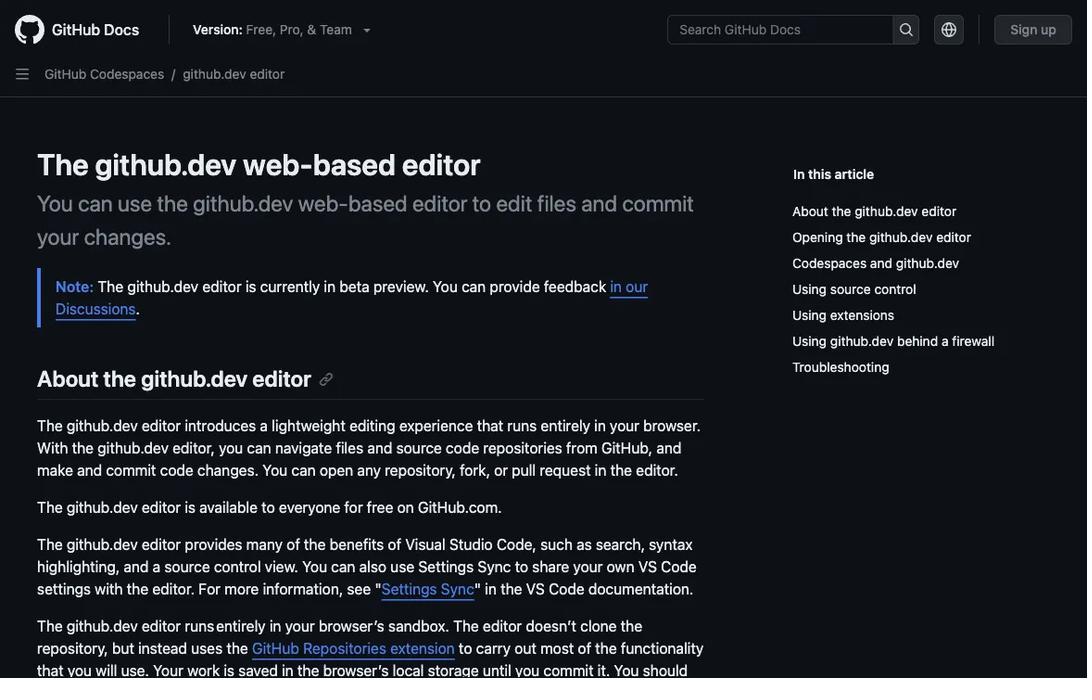 Task type: locate. For each thing, give the bounding box(es) containing it.
github.dev inside codespaces and github.dev link
[[897, 256, 960, 271]]

github.dev down github codespaces / github.dev editor
[[95, 147, 237, 182]]

0 horizontal spatial source
[[165, 558, 210, 576]]

0 horizontal spatial "
[[375, 580, 382, 598]]

based
[[313, 147, 396, 182], [349, 190, 408, 216]]

visual
[[406, 536, 446, 553]]

source
[[831, 282, 872, 297], [397, 439, 442, 457], [165, 558, 210, 576]]

triangle down image
[[360, 22, 375, 37]]

vs inside the github.dev editor provides many of the benefits of visual studio code, such as search, syntax highlighting, and a source control view. you can also use settings sync to share your own vs code settings with the editor. for more information, see "
[[639, 558, 658, 576]]

github left docs
[[52, 21, 100, 38]]

0 vertical spatial about
[[793, 204, 829, 219]]

editor inside about the github.dev editor link
[[922, 204, 957, 219]]

you up note:
[[37, 190, 73, 216]]

settings up sandbox.
[[382, 580, 437, 598]]

the inside the github.dev editor provides many of the benefits of visual studio code, such as search, syntax highlighting, and a source control view. you can also use settings sync to share your own vs code settings with the editor. for more information, see "
[[37, 536, 63, 553]]

github.dev down extensions
[[831, 333, 894, 349]]

browser's
[[319, 617, 385, 635], [323, 662, 389, 678]]

0 vertical spatial code
[[662, 558, 697, 576]]

source inside the github.dev editor provides many of the benefits of visual studio code, such as search, syntax highlighting, and a source control view. you can also use settings sync to share your own vs code settings with the editor. for more information, see "
[[165, 558, 210, 576]]

" down studio
[[475, 580, 481, 598]]

the
[[37, 147, 89, 182], [98, 278, 124, 295], [37, 417, 63, 435], [37, 499, 63, 516], [37, 536, 63, 553], [37, 617, 63, 635], [454, 617, 479, 635]]

1 horizontal spatial "
[[475, 580, 481, 598]]

select language: current language is english image
[[943, 22, 957, 37]]

0 vertical spatial codespaces
[[90, 66, 164, 82]]

codespaces and github.dev link
[[793, 250, 1043, 276]]

search image
[[900, 22, 914, 37]]

sign
[[1011, 22, 1038, 37]]

using extensions link
[[793, 302, 1043, 328]]

to inside the github.dev editor provides many of the benefits of visual studio code, such as search, syntax highlighting, and a source control view. you can also use settings sync to share your own vs code settings with the editor. for more information, see "
[[515, 558, 529, 576]]

web- inside you can use the github.dev web-based editor to edit files and commit your changes.
[[298, 190, 349, 216]]

note:
[[56, 278, 94, 295]]

a right highlighting,
[[153, 558, 161, 576]]

0 horizontal spatial files
[[336, 439, 364, 457]]

1 horizontal spatial code
[[662, 558, 697, 576]]

any
[[358, 462, 381, 479]]

the for the github.dev editor provides many of the benefits of visual studio code, such as search, syntax highlighting, and a source control view. you can also use settings sync to share your own vs code settings with the editor. for more information, see "
[[37, 536, 63, 553]]

control down codespaces and github.dev
[[875, 282, 917, 297]]

1 vertical spatial code
[[160, 462, 194, 479]]

" right "see" at the left
[[375, 580, 382, 598]]

1 horizontal spatial repository,
[[385, 462, 456, 479]]

0 horizontal spatial about the github.dev editor link
[[37, 365, 334, 391]]

storage
[[428, 662, 479, 678]]

0 vertical spatial a
[[942, 333, 949, 349]]

0 vertical spatial files
[[538, 190, 577, 216]]

a right 'introduces'
[[260, 417, 268, 435]]

open sidebar image
[[15, 67, 30, 82]]

free,
[[246, 22, 277, 37]]

browser's inside to carry out most of the functionality that you will use. your work is saved in the browser's local storage until you commit it. you shoul
[[323, 662, 389, 678]]

opening
[[793, 230, 844, 245]]

1 vertical spatial use
[[391, 558, 415, 576]]

using source control link
[[793, 276, 1043, 302]]

or
[[495, 462, 508, 479]]

the
[[157, 190, 188, 216], [833, 204, 852, 219], [847, 230, 867, 245], [103, 365, 136, 391], [72, 439, 94, 457], [611, 462, 633, 479], [304, 536, 326, 553], [127, 580, 149, 598], [501, 580, 523, 598], [621, 617, 643, 635], [227, 640, 248, 657], [596, 640, 617, 657], [298, 662, 319, 678]]

and
[[582, 190, 618, 216], [871, 256, 893, 271], [368, 439, 393, 457], [657, 439, 682, 457], [77, 462, 102, 479], [124, 558, 149, 576]]

browser's inside the github.dev editor runs entirely in your browser's sandbox. the editor doesn't clone the repository, but instead uses the
[[319, 617, 385, 635]]

to up storage
[[459, 640, 473, 657]]

you down navigate on the bottom of the page
[[263, 462, 288, 479]]

make
[[37, 462, 73, 479]]

0 horizontal spatial code
[[160, 462, 194, 479]]

github.dev up opening the github.dev editor
[[855, 204, 919, 219]]

you right it.
[[614, 662, 640, 678]]

1 horizontal spatial code
[[446, 439, 480, 457]]

changes. inside 'the github.dev editor introduces a lightweight editing experience that runs entirely in your browser. with the github.dev editor, you can navigate files and source code repositories from github, and make and commit code changes. you can open any repository, fork, or pull request in the editor.'
[[198, 462, 259, 479]]

1 vertical spatial source
[[397, 439, 442, 457]]

repository, up 'on'
[[385, 462, 456, 479]]

your down "as"
[[574, 558, 603, 576]]

sync down code,
[[478, 558, 511, 576]]

such
[[541, 536, 573, 553]]

github for github codespaces / github.dev editor
[[45, 66, 86, 82]]

using for using source control
[[793, 282, 827, 297]]

commit up our
[[623, 190, 695, 216]]

1 vertical spatial files
[[336, 439, 364, 457]]

1 vertical spatial github
[[45, 66, 86, 82]]

1 vertical spatial about the github.dev editor
[[37, 365, 312, 391]]

1 vertical spatial repository,
[[37, 640, 108, 657]]

0 horizontal spatial commit
[[106, 462, 156, 479]]

0 vertical spatial using
[[793, 282, 827, 297]]

1 horizontal spatial commit
[[544, 662, 594, 678]]

github.dev down opening the github.dev editor link
[[897, 256, 960, 271]]

your inside 'the github.dev editor introduces a lightweight editing experience that runs entirely in your browser. with the github.dev editor, you can navigate files and source code repositories from github, and make and commit code changes. you can open any repository, fork, or pull request in the editor.'
[[610, 417, 640, 435]]

settings
[[37, 580, 91, 598]]

saved
[[239, 662, 278, 678]]

code down editor,
[[160, 462, 194, 479]]

github repositories extension
[[252, 640, 455, 657]]

1 horizontal spatial editor.
[[636, 462, 679, 479]]

your up github,
[[610, 417, 640, 435]]

source up using extensions
[[831, 282, 872, 297]]

1 " from the left
[[375, 580, 382, 598]]

can down benefits
[[331, 558, 356, 576]]

of up view.
[[287, 536, 300, 553]]

using down using source control
[[793, 307, 827, 323]]

github.dev up highlighting,
[[67, 536, 138, 553]]

1 horizontal spatial control
[[875, 282, 917, 297]]

1 vertical spatial using
[[793, 307, 827, 323]]

is right work
[[224, 662, 235, 678]]

None search field
[[668, 15, 920, 45]]

2 horizontal spatial is
[[246, 278, 256, 295]]

that left runs
[[477, 417, 504, 435]]

to
[[473, 190, 492, 216], [262, 499, 275, 516], [515, 558, 529, 576], [459, 640, 473, 657]]

files up open
[[336, 439, 364, 457]]

2 vertical spatial a
[[153, 558, 161, 576]]

can up note:
[[78, 190, 113, 216]]

0 vertical spatial source
[[831, 282, 872, 297]]

1 vertical spatial changes.
[[198, 462, 259, 479]]

1 vertical spatial is
[[185, 499, 196, 516]]

that left will
[[37, 662, 64, 678]]

github.dev
[[183, 66, 246, 82], [95, 147, 237, 182], [193, 190, 293, 216], [855, 204, 919, 219], [870, 230, 933, 245], [897, 256, 960, 271], [127, 278, 199, 295], [831, 333, 894, 349], [141, 365, 248, 391], [67, 417, 138, 435], [98, 439, 169, 457], [67, 499, 138, 516], [67, 536, 138, 553], [67, 617, 138, 635]]

that
[[477, 417, 504, 435], [37, 662, 64, 678]]

runs
[[508, 417, 537, 435]]

will
[[96, 662, 117, 678]]

files inside you can use the github.dev web-based editor to edit files and commit your changes.
[[538, 190, 577, 216]]

github.dev up but
[[67, 617, 138, 635]]

you left will
[[68, 662, 92, 678]]

using up troubleshooting
[[793, 333, 827, 349]]

2 vertical spatial commit
[[544, 662, 594, 678]]

1 horizontal spatial files
[[538, 190, 577, 216]]

0 vertical spatial about the github.dev editor
[[793, 204, 957, 219]]

source down "experience"
[[397, 439, 442, 457]]

2 vertical spatial github
[[252, 640, 299, 657]]

0 horizontal spatial codespaces
[[90, 66, 164, 82]]

1 vertical spatial about
[[37, 365, 99, 391]]

0 horizontal spatial about
[[37, 365, 99, 391]]

control inside the github.dev editor provides many of the benefits of visual studio code, such as search, syntax highlighting, and a source control view. you can also use settings sync to share your own vs code settings with the editor. for more information, see "
[[214, 558, 261, 576]]

many
[[247, 536, 283, 553]]

and right highlighting,
[[124, 558, 149, 576]]

1 horizontal spatial is
[[224, 662, 235, 678]]

control up the more
[[214, 558, 261, 576]]

the for the github.dev editor is available to everyone for free on github.com.
[[37, 499, 63, 516]]

editor. left for
[[152, 580, 195, 598]]

can inside the github.dev editor provides many of the benefits of visual studio code, such as search, syntax highlighting, and a source control view. you can also use settings sync to share your own vs code settings with the editor. for more information, see "
[[331, 558, 356, 576]]

using up using extensions
[[793, 282, 827, 297]]

3 using from the top
[[793, 333, 827, 349]]

github
[[52, 21, 100, 38], [45, 66, 86, 82], [252, 640, 299, 657]]

about up with
[[37, 365, 99, 391]]

settings sync " in the vs code documentation.
[[382, 580, 694, 598]]

1 vertical spatial editor.
[[152, 580, 195, 598]]

in right 'saved'
[[282, 662, 294, 678]]

1 horizontal spatial sync
[[478, 558, 511, 576]]

0 horizontal spatial use
[[118, 190, 152, 216]]

codespaces down opening at right
[[793, 256, 867, 271]]

github.dev up codespaces and github.dev link
[[870, 230, 933, 245]]

github.dev editor link
[[183, 66, 285, 82]]

code down share
[[549, 580, 585, 598]]

editor. inside 'the github.dev editor introduces a lightweight editing experience that runs entirely in your browser. with the github.dev editor, you can navigate files and source code repositories from github, and make and commit code changes. you can open any repository, fork, or pull request in the editor.'
[[636, 462, 679, 479]]

0 horizontal spatial a
[[153, 558, 161, 576]]

commit
[[623, 190, 695, 216], [106, 462, 156, 479], [544, 662, 594, 678]]

up
[[1042, 22, 1057, 37]]

2 vertical spatial is
[[224, 662, 235, 678]]

vs up documentation.
[[639, 558, 658, 576]]

sync down studio
[[441, 580, 475, 598]]

1 horizontal spatial a
[[260, 417, 268, 435]]

use inside you can use the github.dev web-based editor to edit files and commit your changes.
[[118, 190, 152, 216]]

0 vertical spatial commit
[[623, 190, 695, 216]]

can down navigate on the bottom of the page
[[292, 462, 316, 479]]

runs entirely
[[185, 617, 266, 635]]

2 horizontal spatial of
[[578, 640, 592, 657]]

commit right make
[[106, 462, 156, 479]]

in left our
[[611, 278, 622, 295]]

2 using from the top
[[793, 307, 827, 323]]

is left currently
[[246, 278, 256, 295]]

web-
[[243, 147, 313, 182], [298, 190, 349, 216]]

github.dev right /
[[183, 66, 246, 82]]

to carry out most of the functionality that you will use. your work is saved in the browser's local storage until you commit it. you shoul
[[37, 640, 704, 678]]

about the github.dev editor link up 'introduces'
[[37, 365, 334, 391]]

firewall
[[953, 333, 995, 349]]

available
[[200, 499, 258, 516]]

github.dev down the github.dev web-based editor
[[193, 190, 293, 216]]

about the github.dev editor
[[793, 204, 957, 219], [37, 365, 312, 391]]

the for the github.dev editor introduces a lightweight editing experience that runs entirely in your browser. with the github.dev editor, you can navigate files and source code repositories from github, and make and commit code changes. you can open any repository, fork, or pull request in the editor.
[[37, 417, 63, 435]]

in down studio
[[485, 580, 497, 598]]

0 horizontal spatial you
[[68, 662, 92, 678]]

a
[[942, 333, 949, 349], [260, 417, 268, 435], [153, 558, 161, 576]]

0 vertical spatial vs
[[639, 558, 658, 576]]

using github.dev behind a firewall link
[[793, 328, 1043, 354]]

in down information,
[[270, 617, 282, 635]]

browser's down "github repositories extension"
[[323, 662, 389, 678]]

code up fork,
[[446, 439, 480, 457]]

editor,
[[173, 439, 215, 457]]

about the github.dev editor link down 'in this article' element
[[793, 198, 1043, 224]]

commit down most
[[544, 662, 594, 678]]

the inside 'the github.dev editor introduces a lightweight editing experience that runs entirely in your browser. with the github.dev editor, you can navigate files and source code repositories from github, and make and commit code changes. you can open any repository, fork, or pull request in the editor.'
[[37, 417, 63, 435]]

to up 'many'
[[262, 499, 275, 516]]

codespaces inside 'main' banner
[[90, 66, 164, 82]]

1 horizontal spatial that
[[477, 417, 504, 435]]

1 horizontal spatial changes.
[[198, 462, 259, 479]]

2 vertical spatial source
[[165, 558, 210, 576]]

github repositories extension link
[[252, 640, 455, 657]]

settings inside the github.dev editor provides many of the benefits of visual studio code, such as search, syntax highlighting, and a source control view. you can also use settings sync to share your own vs code settings with the editor. for more information, see "
[[419, 558, 474, 576]]

to inside you can use the github.dev web-based editor to edit files and commit your changes.
[[473, 190, 492, 216]]

your down information,
[[285, 617, 315, 635]]

beta
[[340, 278, 370, 295]]

you down 'introduces'
[[219, 439, 243, 457]]

can
[[78, 190, 113, 216], [462, 278, 486, 295], [247, 439, 271, 457], [292, 462, 316, 479], [331, 558, 356, 576]]

to left edit
[[473, 190, 492, 216]]

settings up settings sync link
[[419, 558, 474, 576]]

0 horizontal spatial that
[[37, 662, 64, 678]]

0 vertical spatial that
[[477, 417, 504, 435]]

files
[[538, 190, 577, 216], [336, 439, 364, 457]]

0 vertical spatial repository,
[[385, 462, 456, 479]]

about the github.dev editor up 'introduces'
[[37, 365, 312, 391]]

navigate
[[275, 439, 332, 457]]

using
[[793, 282, 827, 297], [793, 307, 827, 323], [793, 333, 827, 349]]

2 " from the left
[[475, 580, 481, 598]]

and down browser.
[[657, 439, 682, 457]]

0 vertical spatial browser's
[[319, 617, 385, 635]]

opening the github.dev editor
[[793, 230, 972, 245]]

is left available
[[185, 499, 196, 516]]

1 vertical spatial about the github.dev editor link
[[37, 365, 334, 391]]

github.dev left editor,
[[98, 439, 169, 457]]

vs down share
[[527, 580, 545, 598]]

the for the github.dev web-based editor
[[37, 147, 89, 182]]

0 vertical spatial sync
[[478, 558, 511, 576]]

main banner
[[0, 0, 1088, 97]]

to down code,
[[515, 558, 529, 576]]

0 vertical spatial changes.
[[84, 224, 171, 250]]

and right edit
[[582, 190, 618, 216]]

of down clone
[[578, 640, 592, 657]]

instead
[[138, 640, 187, 657]]

repositories
[[303, 640, 387, 657]]

1 horizontal spatial use
[[391, 558, 415, 576]]

0 vertical spatial github
[[52, 21, 100, 38]]

can inside you can use the github.dev web-based editor to edit files and commit your changes.
[[78, 190, 113, 216]]

1 vertical spatial web-
[[298, 190, 349, 216]]

you inside to carry out most of the functionality that you will use. your work is saved in the browser's local storage until you commit it. you shoul
[[614, 662, 640, 678]]

codespaces and github.dev
[[793, 256, 960, 271]]

and inside you can use the github.dev web-based editor to edit files and commit your changes.
[[582, 190, 618, 216]]

documentation.
[[589, 580, 694, 598]]

1 vertical spatial browser's
[[323, 662, 389, 678]]

1 vertical spatial codespaces
[[793, 256, 867, 271]]

0 vertical spatial control
[[875, 282, 917, 297]]

editor. down github,
[[636, 462, 679, 479]]

your
[[153, 662, 184, 678]]

github.dev inside you can use the github.dev web-based editor to edit files and commit your changes.
[[193, 190, 293, 216]]

1 horizontal spatial codespaces
[[793, 256, 867, 271]]

you down out
[[516, 662, 540, 678]]

our
[[626, 278, 648, 295]]

changes. inside you can use the github.dev web-based editor to edit files and commit your changes.
[[84, 224, 171, 250]]

about the github.dev editor up opening the github.dev editor
[[793, 204, 957, 219]]

files right edit
[[538, 190, 577, 216]]

github codespaces / github.dev editor
[[45, 66, 285, 82]]

1 vertical spatial control
[[214, 558, 261, 576]]

for
[[345, 499, 363, 516]]

editor.
[[636, 462, 679, 479], [152, 580, 195, 598]]

your
[[37, 224, 79, 250], [610, 417, 640, 435], [574, 558, 603, 576], [285, 617, 315, 635]]

0 horizontal spatial repository,
[[37, 640, 108, 657]]

about up opening at right
[[793, 204, 829, 219]]

changes. up note:
[[84, 224, 171, 250]]

1 vertical spatial based
[[349, 190, 408, 216]]

/
[[172, 66, 176, 82]]

1 using from the top
[[793, 282, 827, 297]]

experience
[[400, 417, 473, 435]]

files inside 'the github.dev editor introduces a lightweight editing experience that runs entirely in your browser. with the github.dev editor, you can navigate files and source code repositories from github, and make and commit code changes. you can open any repository, fork, or pull request in the editor.'
[[336, 439, 364, 457]]

in this article
[[794, 166, 875, 181]]

you up information,
[[302, 558, 327, 576]]

changes. up available
[[198, 462, 259, 479]]

1 horizontal spatial source
[[397, 439, 442, 457]]

editor inside you can use the github.dev web-based editor to edit files and commit your changes.
[[413, 190, 468, 216]]

with
[[37, 439, 68, 457]]

version:
[[193, 22, 243, 37]]

in
[[324, 278, 336, 295], [611, 278, 622, 295], [595, 417, 606, 435], [595, 462, 607, 479], [485, 580, 497, 598], [270, 617, 282, 635], [282, 662, 294, 678]]

1 vertical spatial commit
[[106, 462, 156, 479]]

0 horizontal spatial vs
[[527, 580, 545, 598]]

0 horizontal spatial control
[[214, 558, 261, 576]]

1 vertical spatial that
[[37, 662, 64, 678]]

source inside 'the github.dev editor introduces a lightweight editing experience that runs entirely in your browser. with the github.dev editor, you can navigate files and source code repositories from github, and make and commit code changes. you can open any repository, fork, or pull request in the editor.'
[[397, 439, 442, 457]]

1 vertical spatial sync
[[441, 580, 475, 598]]

doesn't
[[526, 617, 577, 635]]

2 horizontal spatial commit
[[623, 190, 695, 216]]

editor
[[250, 66, 285, 82], [402, 147, 481, 182], [413, 190, 468, 216], [922, 204, 957, 219], [937, 230, 972, 245], [202, 278, 242, 295], [252, 365, 312, 391], [142, 417, 181, 435], [142, 499, 181, 516], [142, 536, 181, 553], [142, 617, 181, 635], [483, 617, 522, 635]]

source up for
[[165, 558, 210, 576]]

codespaces down docs
[[90, 66, 164, 82]]

sync inside the github.dev editor provides many of the benefits of visual studio code, such as search, syntax highlighting, and a source control view. you can also use settings sync to share your own vs code settings with the editor. for more information, see "
[[478, 558, 511, 576]]

extension
[[391, 640, 455, 657]]

using github.dev behind a firewall
[[793, 333, 995, 349]]

code down syntax
[[662, 558, 697, 576]]

vs
[[639, 558, 658, 576], [527, 580, 545, 598]]

version: free, pro, & team
[[193, 22, 352, 37]]

of left 'visual'
[[388, 536, 402, 553]]

1 vertical spatial a
[[260, 417, 268, 435]]

0 horizontal spatial code
[[549, 580, 585, 598]]

code
[[662, 558, 697, 576], [549, 580, 585, 598]]

use.
[[121, 662, 149, 678]]

based up you can use the github.dev web-based editor to edit files and commit your changes.
[[313, 147, 396, 182]]

out
[[515, 640, 537, 657]]

browser's up "github repositories extension"
[[319, 617, 385, 635]]

1 horizontal spatial you
[[219, 439, 243, 457]]

0 horizontal spatial changes.
[[84, 224, 171, 250]]

1 vertical spatial code
[[549, 580, 585, 598]]

0 vertical spatial editor.
[[636, 462, 679, 479]]

a inside 'the github.dev editor introduces a lightweight editing experience that runs entirely in your browser. with the github.dev editor, you can navigate files and source code repositories from github, and make and commit code changes. you can open any repository, fork, or pull request in the editor.'
[[260, 417, 268, 435]]

0 vertical spatial use
[[118, 190, 152, 216]]

based up the preview.
[[349, 190, 408, 216]]

2 horizontal spatial source
[[831, 282, 872, 297]]



Task type: vqa. For each thing, say whether or not it's contained in the screenshot.
private
no



Task type: describe. For each thing, give the bounding box(es) containing it.
clone
[[581, 617, 617, 635]]

free
[[367, 499, 394, 516]]

that inside to carry out most of the functionality that you will use. your work is saved in the browser's local storage until you commit it. you shoul
[[37, 662, 64, 678]]

you right the preview.
[[433, 278, 458, 295]]

introduces
[[185, 417, 256, 435]]

github.dev inside the github.dev editor runs entirely in your browser's sandbox. the editor doesn't clone the repository, but instead uses the
[[67, 617, 138, 635]]

in left beta
[[324, 278, 336, 295]]

editing
[[350, 417, 396, 435]]

editor inside opening the github.dev editor link
[[937, 230, 972, 245]]

as
[[577, 536, 592, 553]]

to inside to carry out most of the functionality that you will use. your work is saved in the browser's local storage until you commit it. you shoul
[[459, 640, 473, 657]]

and right make
[[77, 462, 102, 479]]

2 horizontal spatial a
[[942, 333, 949, 349]]

in inside in our discussions
[[611, 278, 622, 295]]

using for using github.dev behind a firewall
[[793, 333, 827, 349]]

source inside using source control link
[[831, 282, 872, 297]]

discussions
[[56, 300, 136, 318]]

the for the github.dev editor runs entirely in your browser's sandbox. the editor doesn't clone the repository, but instead uses the
[[37, 617, 63, 635]]

more
[[225, 580, 259, 598]]

github.dev inside using github.dev behind a firewall link
[[831, 333, 894, 349]]

own
[[607, 558, 635, 576]]

provides
[[185, 536, 243, 553]]

you inside you can use the github.dev web-based editor to edit files and commit your changes.
[[37, 190, 73, 216]]

most
[[541, 640, 574, 657]]

pull
[[512, 462, 536, 479]]

pro,
[[280, 22, 304, 37]]

github for github repositories extension
[[252, 640, 299, 657]]

sign up
[[1011, 22, 1057, 37]]

0 horizontal spatial is
[[185, 499, 196, 516]]

use inside the github.dev editor provides many of the benefits of visual studio code, such as search, syntax highlighting, and a source control view. you can also use settings sync to share your own vs code settings with the editor. for more information, see "
[[391, 558, 415, 576]]

0 horizontal spatial of
[[287, 536, 300, 553]]

0 horizontal spatial sync
[[441, 580, 475, 598]]

and down opening the github.dev editor
[[871, 256, 893, 271]]

0 vertical spatial based
[[313, 147, 396, 182]]

can left navigate on the bottom of the page
[[247, 439, 271, 457]]

highlighting,
[[37, 558, 120, 576]]

the inside you can use the github.dev web-based editor to edit files and commit your changes.
[[157, 190, 188, 216]]

github codespaces link
[[45, 66, 164, 82]]

the github.dev web-based editor
[[37, 147, 481, 182]]

of inside to carry out most of the functionality that you will use. your work is saved in the browser's local storage until you commit it. you shoul
[[578, 640, 592, 657]]

docs
[[104, 21, 139, 38]]

a inside the github.dev editor provides many of the benefits of visual studio code, such as search, syntax highlighting, and a source control view. you can also use settings sync to share your own vs code settings with the editor. for more information, see "
[[153, 558, 161, 576]]

open
[[320, 462, 354, 479]]

1 horizontal spatial about
[[793, 204, 829, 219]]

in our discussions
[[56, 278, 648, 318]]

2 horizontal spatial you
[[516, 662, 540, 678]]

the github.dev editor introduces a lightweight editing experience that runs entirely in your browser. with the github.dev editor, you can navigate files and source code repositories from github, and make and commit code changes. you can open any repository, fork, or pull request in the editor.
[[37, 417, 701, 479]]

troubleshooting
[[793, 359, 890, 375]]

benefits
[[330, 536, 384, 553]]

repositories
[[484, 439, 563, 457]]

this
[[809, 166, 832, 181]]

github for github docs
[[52, 21, 100, 38]]

article
[[835, 166, 875, 181]]

the github.dev editor provides many of the benefits of visual studio code, such as search, syntax highlighting, and a source control view. you can also use settings sync to share your own vs code settings with the editor. for more information, see "
[[37, 536, 697, 598]]

none search field inside 'main' banner
[[668, 15, 920, 45]]

and down the editing
[[368, 439, 393, 457]]

also
[[360, 558, 387, 576]]

in this article element
[[794, 164, 1051, 184]]

you can use the github.dev web-based editor to edit files and commit your changes.
[[37, 190, 695, 250]]

in our discussions link
[[56, 278, 648, 318]]

can left provide at left top
[[462, 278, 486, 295]]

github docs
[[52, 21, 139, 38]]

editor inside 'main' banner
[[250, 66, 285, 82]]

from
[[567, 439, 598, 457]]

uses
[[191, 640, 223, 657]]

you inside the github.dev editor provides many of the benefits of visual studio code, such as search, syntax highlighting, and a source control view. you can also use settings sync to share your own vs code settings with the editor. for more information, see "
[[302, 558, 327, 576]]

preview.
[[374, 278, 429, 295]]

0 vertical spatial about the github.dev editor link
[[793, 198, 1043, 224]]

in up the 'from'
[[595, 417, 606, 435]]

settings sync link
[[382, 580, 475, 598]]

based inside you can use the github.dev web-based editor to edit files and commit your changes.
[[349, 190, 408, 216]]

in inside the github.dev editor runs entirely in your browser's sandbox. the editor doesn't clone the repository, but instead uses the
[[270, 617, 282, 635]]

commit inside you can use the github.dev web-based editor to edit files and commit your changes.
[[623, 190, 695, 216]]

your inside the github.dev editor runs entirely in your browser's sandbox. the editor doesn't clone the repository, but instead uses the
[[285, 617, 315, 635]]

you inside 'the github.dev editor introduces a lightweight editing experience that runs entirely in your browser. with the github.dev editor, you can navigate files and source code repositories from github, and make and commit code changes. you can open any repository, fork, or pull request in the editor.'
[[263, 462, 288, 479]]

sign up link
[[995, 15, 1073, 45]]

feedback
[[544, 278, 607, 295]]

github.dev up 'introduces'
[[141, 365, 248, 391]]

the github.dev editor runs entirely in your browser's sandbox. the editor doesn't clone the repository, but instead uses the
[[37, 617, 643, 657]]

see
[[347, 580, 371, 598]]

in inside to carry out most of the functionality that you will use. your work is saved in the browser's local storage until you commit it. you shoul
[[282, 662, 294, 678]]

code,
[[497, 536, 537, 553]]

1 horizontal spatial of
[[388, 536, 402, 553]]

using for using extensions
[[793, 307, 827, 323]]

it.
[[598, 662, 611, 678]]

fork,
[[460, 462, 491, 479]]

commit inside 'the github.dev editor introduces a lightweight editing experience that runs entirely in your browser. with the github.dev editor, you can navigate files and source code repositories from github, and make and commit code changes. you can open any repository, fork, or pull request in the editor.'
[[106, 462, 156, 479]]

github.dev up .
[[127, 278, 199, 295]]

entirely
[[541, 417, 591, 435]]

work
[[187, 662, 220, 678]]

sandbox.
[[389, 617, 450, 635]]

0 vertical spatial is
[[246, 278, 256, 295]]

you inside 'the github.dev editor introduces a lightweight editing experience that runs entirely in your browser. with the github.dev editor, you can navigate files and source code repositories from github, and make and commit code changes. you can open any repository, fork, or pull request in the editor.'
[[219, 439, 243, 457]]

github.dev down make
[[67, 499, 138, 516]]

carry
[[476, 640, 511, 657]]

in down the 'from'
[[595, 462, 607, 479]]

github.dev up with
[[67, 417, 138, 435]]

using extensions
[[793, 307, 895, 323]]

everyone
[[279, 499, 341, 516]]

currently
[[260, 278, 320, 295]]

0 vertical spatial web-
[[243, 147, 313, 182]]

0 vertical spatial code
[[446, 439, 480, 457]]

" inside the github.dev editor provides many of the benefits of visual studio code, such as search, syntax highlighting, and a source control view. you can also use settings sync to share your own vs code settings with the editor. for more information, see "
[[375, 580, 382, 598]]

using source control
[[793, 282, 917, 297]]

on
[[398, 499, 414, 516]]

1 horizontal spatial about the github.dev editor
[[793, 204, 957, 219]]

for
[[199, 580, 221, 598]]

and inside the github.dev editor provides many of the benefits of visual studio code, such as search, syntax highlighting, and a source control view. you can also use settings sync to share your own vs code settings with the editor. for more information, see "
[[124, 558, 149, 576]]

extensions
[[831, 307, 895, 323]]

github,
[[602, 439, 653, 457]]

request
[[540, 462, 591, 479]]

repository, inside 'the github.dev editor introduces a lightweight editing experience that runs entirely in your browser. with the github.dev editor, you can navigate files and source code repositories from github, and make and commit code changes. you can open any repository, fork, or pull request in the editor.'
[[385, 462, 456, 479]]

local
[[393, 662, 424, 678]]

edit
[[497, 190, 533, 216]]

the github.dev editor is available to everyone for free on github.com.
[[37, 499, 502, 516]]

opening the github.dev editor link
[[793, 224, 1043, 250]]

editor. inside the github.dev editor provides many of the benefits of visual studio code, such as search, syntax highlighting, and a source control view. you can also use settings sync to share your own vs code settings with the editor. for more information, see "
[[152, 580, 195, 598]]

is inside to carry out most of the functionality that you will use. your work is saved in the browser's local storage until you commit it. you shoul
[[224, 662, 235, 678]]

github.dev inside the github.dev editor provides many of the benefits of visual studio code, such as search, syntax highlighting, and a source control view. you can also use settings sync to share your own vs code settings with the editor. for more information, see "
[[67, 536, 138, 553]]

functionality
[[621, 640, 704, 657]]

team
[[320, 22, 352, 37]]

Search GitHub Docs search field
[[669, 16, 894, 44]]

that inside 'the github.dev editor introduces a lightweight editing experience that runs entirely in your browser. with the github.dev editor, you can navigate files and source code repositories from github, and make and commit code changes. you can open any repository, fork, or pull request in the editor.'
[[477, 417, 504, 435]]

in
[[794, 166, 806, 181]]

editor inside 'the github.dev editor introduces a lightweight editing experience that runs entirely in your browser. with the github.dev editor, you can navigate files and source code repositories from github, and make and commit code changes. you can open any repository, fork, or pull request in the editor.'
[[142, 417, 181, 435]]

behind
[[898, 333, 939, 349]]

commit inside to carry out most of the functionality that you will use. your work is saved in the browser's local storage until you commit it. you shoul
[[544, 662, 594, 678]]

code inside the github.dev editor provides many of the benefits of visual studio code, such as search, syntax highlighting, and a source control view. you can also use settings sync to share your own vs code settings with the editor. for more information, see "
[[662, 558, 697, 576]]

codespaces inside codespaces and github.dev link
[[793, 256, 867, 271]]

&
[[307, 22, 316, 37]]

github.com.
[[418, 499, 502, 516]]

search,
[[596, 536, 646, 553]]

.
[[136, 300, 140, 318]]

0 horizontal spatial about the github.dev editor
[[37, 365, 312, 391]]

1 vertical spatial settings
[[382, 580, 437, 598]]

your inside you can use the github.dev web-based editor to edit files and commit your changes.
[[37, 224, 79, 250]]

github.dev inside 'main' banner
[[183, 66, 246, 82]]

editor inside the github.dev editor provides many of the benefits of visual studio code, such as search, syntax highlighting, and a source control view. you can also use settings sync to share your own vs code settings with the editor. for more information, see "
[[142, 536, 181, 553]]

repository, inside the github.dev editor runs entirely in your browser's sandbox. the editor doesn't clone the repository, but instead uses the
[[37, 640, 108, 657]]

studio
[[450, 536, 493, 553]]

your inside the github.dev editor provides many of the benefits of visual studio code, such as search, syntax highlighting, and a source control view. you can also use settings sync to share your own vs code settings with the editor. for more information, see "
[[574, 558, 603, 576]]

with
[[95, 580, 123, 598]]



